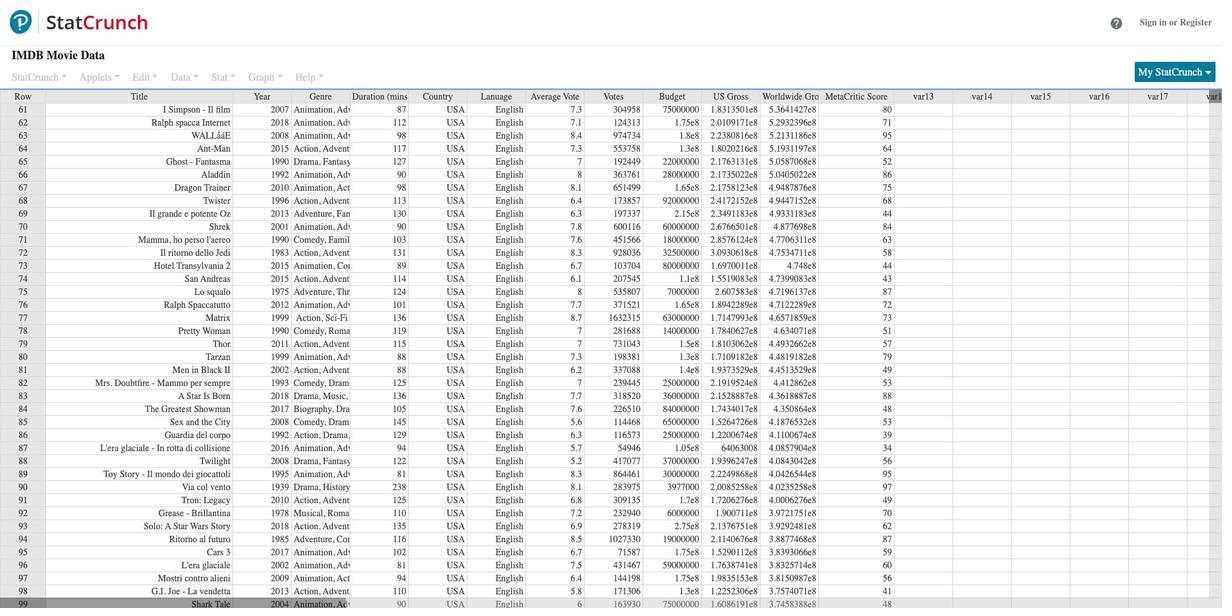 Task type: describe. For each thing, give the bounding box(es) containing it.
4.0857904e8
[[769, 443, 817, 454]]

2002 for 2002 animation, adventure, comedy
[[271, 560, 289, 571]]

5.1931197e8
[[770, 143, 817, 154]]

comedy, up 2017 animation, adventure, comedy
[[337, 534, 369, 545]]

adventure, down 1978 musical, romance
[[294, 534, 334, 545]]

52
[[883, 156, 892, 167]]

english for 283975
[[496, 482, 524, 493]]

toy story - il mondo dei giocattoli
[[104, 469, 231, 480]]

action, up 1990 comedy, romance
[[296, 313, 323, 324]]

7 for 731043
[[578, 339, 582, 350]]

tarzan
[[206, 352, 231, 363]]

0 vertical spatial star
[[186, 391, 201, 402]]

usa for 1996 action, adventure, thriller 113
[[447, 195, 465, 206]]

english for 431467
[[496, 560, 524, 571]]

1993 comedy, drama, family
[[271, 378, 384, 389]]

adventure, for 2002 action, adventure, comedy 88
[[323, 365, 363, 376]]

action, for 2013 action, adventure, sci-fi 110
[[294, 586, 321, 597]]

var16
[[1089, 91, 1110, 102]]

1992 for 1992 action, drama, music
[[271, 430, 289, 441]]

2015 action, adventure, drama 114
[[271, 274, 406, 285]]

7.5
[[571, 560, 582, 571]]

Data set title: click to edit text field
[[12, 46, 138, 64]]

action, sci-fi
[[296, 313, 348, 324]]

417077
[[613, 456, 641, 467]]

romance for 122
[[355, 456, 390, 467]]

17 usa from the top
[[447, 313, 465, 324]]

english for 600116
[[496, 221, 524, 232]]

0 horizontal spatial 70
[[19, 221, 28, 232]]

7 for 192449
[[578, 156, 582, 167]]

drama, down 2015 action, adventure, comedy 117 on the left top of page
[[294, 156, 321, 167]]

animation, for 2008
[[294, 130, 335, 141]]

1975 adventure, thriller
[[271, 287, 364, 298]]

wallåáe
[[192, 130, 231, 141]]

usa for 2008 comedy, drama, romance 145
[[447, 417, 465, 428]]

dei
[[183, 469, 194, 480]]

jedi
[[216, 247, 231, 259]]

usa for 2017 biography, drama, musical 105
[[447, 404, 465, 415]]

i
[[163, 104, 166, 115]]

5.2
[[571, 456, 582, 467]]

drama, down the 1992 action, drama, music
[[294, 456, 321, 467]]

2 vertical spatial 90
[[19, 482, 28, 493]]

g.i.
[[152, 586, 166, 597]]

1.2252306e8
[[711, 586, 758, 597]]

53 for 4.412862e8
[[883, 378, 892, 389]]

usa for 2013 adventure, family, fantasy 130
[[447, 208, 465, 219]]

1.75e8 for 1.5290112e8
[[675, 547, 699, 558]]

92000000
[[663, 195, 699, 206]]

0 horizontal spatial 80
[[19, 352, 28, 363]]

2015 for 2015 action, adventure, drama 114
[[271, 274, 289, 285]]

toy
[[104, 469, 118, 480]]

my statcrunch ▾ main content
[[0, 46, 1222, 608]]

7.3 for 198381
[[571, 352, 582, 363]]

6.7 for 71587
[[571, 547, 582, 558]]

english for 171306
[[496, 586, 524, 597]]

0 horizontal spatial 86
[[19, 430, 28, 441]]

action, for 2015 action, adventure, comedy 117
[[294, 143, 321, 154]]

0 horizontal spatial 62
[[19, 117, 28, 128]]

192449
[[613, 156, 641, 167]]

3.8325714e8
[[769, 560, 817, 571]]

my
[[1139, 66, 1153, 78]]

drama, up musical, at the bottom of page
[[294, 482, 321, 493]]

english for 173857
[[496, 195, 524, 206]]

171306
[[613, 586, 641, 597]]

romance for 145
[[358, 417, 392, 428]]

adventure, for 1996 action, adventure, thriller 113
[[323, 195, 363, 206]]

2017 for 2017 biography, drama, musical 105
[[271, 404, 289, 415]]

93
[[19, 521, 28, 532]]

309135
[[613, 495, 641, 506]]

potente
[[191, 208, 218, 219]]

53 for 4.1876532e8
[[883, 417, 892, 428]]

1 vertical spatial 89
[[19, 469, 28, 480]]

english for 144198
[[496, 573, 524, 584]]

drama, down 2017 biography, drama, musical 105
[[329, 417, 356, 428]]

0 vertical spatial 80
[[883, 104, 892, 115]]

ralph spacca internet
[[152, 117, 231, 128]]

via
[[182, 482, 195, 493]]

1 vertical spatial 97
[[19, 573, 28, 584]]

adventure, for 1995 animation, adventure, comedy
[[337, 469, 378, 480]]

usa for 1995 animation, adventure, comedy
[[447, 469, 465, 480]]

twilight
[[200, 456, 231, 467]]

english for 116573
[[496, 430, 524, 441]]

men in black ii
[[173, 365, 231, 376]]

▾
[[1205, 66, 1212, 78]]

49 for 4.0006276e8
[[883, 495, 892, 506]]

duration (mins)
[[352, 91, 411, 102]]

1.75e8 for 1.9835153e8
[[675, 573, 699, 584]]

wars
[[190, 521, 208, 532]]

2.1763131e8
[[711, 156, 758, 167]]

action, down 2002 animation, adventure, comedy
[[337, 573, 364, 584]]

giocattoli
[[196, 469, 231, 480]]

2008 for 2008 animation, adventure, family
[[271, 130, 289, 141]]

1.8020216e8
[[711, 143, 758, 154]]

usa for 2018 animation, adventure, comedy
[[447, 117, 465, 128]]

4.9331183e8
[[770, 208, 817, 219]]

english for 309135
[[496, 495, 524, 506]]

4.0006276e8
[[769, 495, 817, 506]]

731043
[[613, 339, 641, 350]]

3.8150987e8
[[769, 573, 817, 584]]

drama, up biography,
[[294, 391, 321, 402]]

0 vertical spatial 79
[[19, 339, 28, 350]]

sempre
[[204, 378, 231, 389]]

english for 114468
[[496, 417, 524, 428]]

in
[[157, 443, 164, 454]]

1.7840627e8
[[711, 326, 758, 337]]

51
[[883, 326, 892, 337]]

2011
[[271, 339, 289, 350]]

adventure, up 1990 comedy, family
[[294, 208, 334, 219]]

1 110 from the top
[[393, 508, 406, 519]]

usa for 2010 action, adventure, sci-fi 125
[[447, 495, 465, 506]]

english for 731043
[[496, 339, 524, 350]]

6.9
[[571, 521, 582, 532]]

animation, for 2001
[[294, 221, 335, 232]]

1.1e8
[[679, 274, 699, 285]]

comedy for 2002 animation, adventure, comedy
[[380, 560, 411, 571]]

25000000 for 1.2200674e8
[[663, 430, 699, 441]]

adventure, for 2018 animation, adventure, comedy
[[337, 117, 378, 128]]

romance for 238
[[354, 482, 389, 493]]

drama, down 2002 action, adventure, comedy 88
[[329, 378, 356, 389]]

39
[[883, 430, 892, 441]]

il left film
[[208, 104, 214, 115]]

2 vertical spatial 95
[[19, 547, 28, 558]]

2001 animation, adventure, comedy
[[271, 221, 411, 232]]

1 horizontal spatial 72
[[883, 300, 892, 311]]

sign in or register link
[[1140, 0, 1213, 45]]

2.75e8
[[675, 521, 699, 532]]

english for 363761
[[496, 169, 524, 180]]

the
[[145, 404, 159, 415]]

english for 928036
[[496, 247, 524, 259]]

musical
[[366, 404, 395, 415]]

1990 comedy, family
[[271, 234, 354, 246]]

animation, for 2010
[[294, 182, 335, 193]]

action, for 2002 action, adventure, comedy 88
[[294, 365, 321, 376]]

1 vertical spatial 75
[[19, 287, 28, 298]]

drama, down 2008 comedy, drama, romance 145
[[323, 430, 350, 441]]

7.6 for 226510
[[571, 404, 582, 415]]

87 up 112
[[397, 104, 406, 115]]

sci- down 2012 animation, adventure, comedy
[[325, 313, 340, 324]]

del
[[196, 430, 207, 441]]

oz
[[220, 208, 231, 219]]

3977000
[[667, 482, 699, 493]]

3.9721751e8
[[769, 508, 817, 519]]

1 vertical spatial 84
[[19, 404, 28, 415]]

1.6970011e8
[[711, 260, 758, 272]]

0 vertical spatial 89
[[397, 260, 406, 272]]

fantasy for 130
[[367, 208, 395, 219]]

7.8
[[571, 221, 582, 232]]

5.0405022e8
[[769, 169, 817, 180]]

romance for 136
[[350, 391, 385, 402]]

2007 animation, adventure, comedy
[[271, 104, 411, 115]]

0 vertical spatial 71
[[883, 117, 892, 128]]

8 for 363761
[[578, 169, 582, 180]]

english for 226510
[[496, 404, 524, 415]]

2 68 from the left
[[883, 195, 892, 206]]

il left mondo
[[147, 469, 153, 480]]

0 vertical spatial thriller
[[366, 195, 393, 206]]

animation, for 2015
[[294, 260, 335, 272]]

1 vertical spatial star
[[173, 521, 188, 532]]

- right ghost
[[190, 156, 193, 167]]

romance up 2011 action, adventure, fantasy 115
[[329, 326, 363, 337]]

comedy for 2015 action, adventure, comedy 117
[[366, 143, 397, 154]]

8.3 for 928036
[[571, 247, 582, 259]]

105
[[393, 404, 406, 415]]

usa for 1993 comedy, drama, family
[[447, 378, 465, 389]]

95 for 4.0426544e8
[[883, 469, 892, 480]]

81 for toy story - il mondo dei giocattoli
[[397, 469, 406, 480]]

84000000
[[663, 404, 699, 415]]

1.3e8 for 1.7109182e8
[[679, 352, 699, 363]]

44 for 4.748e8
[[883, 260, 892, 272]]

2015 action, adventure, comedy 117
[[271, 143, 406, 154]]

comedy, for comedy, drama, family
[[294, 378, 326, 389]]

0 horizontal spatial 73
[[19, 260, 28, 272]]

2.607583e8
[[715, 287, 758, 298]]

fantasy for 131
[[366, 247, 394, 259]]

2008 for 2008 comedy, drama, romance 145
[[271, 417, 289, 428]]

95 for 5.2131186e8
[[883, 130, 892, 141]]

59000000
[[663, 560, 699, 571]]

119
[[393, 326, 406, 337]]

2017 for 2017 animation, adventure, comedy
[[271, 547, 289, 558]]

1996
[[271, 195, 289, 206]]

1 125 from the top
[[393, 378, 406, 389]]

english for 71587
[[496, 547, 524, 558]]

0 horizontal spatial 63
[[19, 130, 28, 141]]

1 vertical spatial a
[[165, 521, 171, 532]]

2013 for 2013 adventure, family, fantasy 130
[[271, 208, 289, 219]]

103704
[[613, 260, 641, 272]]

1992 animation, adventure, comedy
[[271, 169, 411, 180]]

1 horizontal spatial 84
[[883, 221, 892, 232]]

87 down 85
[[19, 443, 28, 454]]

1 horizontal spatial 73
[[883, 313, 892, 324]]

4.4513529e8
[[769, 365, 817, 376]]

statcrunch top level menu menu bar
[[0, 62, 1222, 87]]

english for 417077
[[496, 456, 524, 467]]

8.5
[[571, 534, 582, 545]]

sex
[[170, 417, 184, 428]]

animation, for 1995
[[294, 469, 335, 480]]

1 horizontal spatial 86
[[883, 169, 892, 180]]

vendetta
[[200, 586, 231, 597]]

101
[[393, 300, 406, 311]]

la
[[188, 586, 197, 597]]

1 68 from the left
[[19, 195, 28, 206]]

sci- for 135
[[366, 521, 380, 532]]

ant-man
[[197, 143, 231, 154]]

animation, for 2009
[[294, 573, 335, 584]]

action, for 2011 action, adventure, fantasy 115
[[294, 339, 321, 350]]

adventure for 94
[[366, 573, 404, 584]]

fi for 116
[[386, 534, 394, 545]]

col
[[197, 482, 208, 493]]

1 vertical spatial 63
[[883, 234, 892, 246]]

english for 198381
[[496, 352, 524, 363]]

spaccatutto
[[188, 300, 231, 311]]

mamma, ho perso l'aereo
[[138, 234, 231, 246]]

drama, up 2008 comedy, drama, romance 145
[[336, 404, 363, 415]]

1995 animation, adventure, comedy
[[271, 469, 411, 480]]

- for simpson
[[203, 104, 206, 115]]

1027330
[[609, 534, 641, 545]]

- for story
[[142, 469, 145, 480]]

363761
[[613, 169, 641, 180]]

1.9396247e8
[[711, 456, 758, 467]]

2.2249868e8
[[711, 469, 758, 480]]

0 horizontal spatial 72
[[19, 247, 28, 259]]

english for 535807
[[496, 287, 524, 298]]

1 vertical spatial story
[[211, 521, 231, 532]]

1.4e8
[[679, 365, 699, 376]]

14000000
[[663, 326, 699, 337]]



Task type: locate. For each thing, give the bounding box(es) containing it.
2018 drama, music, romance
[[271, 391, 385, 402]]

8.1 for 283975
[[571, 482, 582, 493]]

8.3 down 7.8
[[571, 247, 582, 259]]

2010
[[271, 182, 289, 193], [271, 495, 289, 506]]

0 vertical spatial 7.7
[[571, 300, 582, 311]]

1 english from the top
[[496, 104, 524, 115]]

fantasma
[[196, 156, 231, 167]]

my statcrunch ▾
[[1139, 66, 1212, 78]]

in left or
[[1160, 17, 1167, 28]]

2 vertical spatial 94
[[397, 573, 406, 584]]

2 2010 from the top
[[271, 495, 289, 506]]

1 vertical spatial fantasy
[[366, 247, 394, 259]]

57
[[883, 339, 892, 350]]

1 2018 from the top
[[271, 117, 289, 128]]

animation, for 2016
[[294, 443, 335, 454]]

adventure, up "action, sci-fi"
[[294, 287, 334, 298]]

2018
[[271, 117, 289, 128], [271, 391, 289, 402], [271, 521, 289, 532]]

1 vertical spatial glaciale
[[202, 560, 231, 571]]

8 animation, from the top
[[294, 300, 335, 311]]

2015 for 2015 animation, comedy, family 89
[[271, 260, 289, 272]]

10 english from the top
[[496, 221, 524, 232]]

action, down 1990 comedy, family
[[294, 247, 321, 259]]

6.3 for 197337
[[571, 208, 582, 219]]

68 down 52
[[883, 195, 892, 206]]

family for 125
[[358, 378, 384, 389]]

19 usa from the top
[[447, 339, 465, 350]]

25 usa from the top
[[447, 417, 465, 428]]

sci- for 110
[[366, 586, 380, 597]]

2 25000000 from the top
[[663, 430, 699, 441]]

6.7 up '6.1'
[[571, 260, 582, 272]]

0 vertical spatial 84
[[883, 221, 892, 232]]

fi for 135
[[380, 521, 388, 532]]

1 8.3 from the top
[[571, 247, 582, 259]]

1978
[[271, 508, 289, 519]]

2015 animation, comedy, family 89
[[271, 260, 406, 272]]

0 horizontal spatial 89
[[19, 469, 28, 480]]

0 horizontal spatial 84
[[19, 404, 28, 415]]

1 vertical spatial 71
[[19, 234, 28, 246]]

adventure,
[[337, 104, 378, 115], [337, 117, 378, 128], [337, 130, 378, 141], [323, 143, 363, 154], [337, 169, 378, 180], [323, 195, 363, 206], [294, 208, 334, 219], [337, 221, 378, 232], [323, 247, 363, 259], [323, 274, 363, 285], [294, 287, 334, 298], [337, 300, 378, 311], [323, 339, 363, 350], [337, 352, 378, 363], [323, 365, 363, 376], [337, 443, 378, 454], [337, 469, 378, 480], [323, 495, 363, 506], [323, 521, 363, 532], [294, 534, 334, 545], [337, 547, 378, 558], [337, 560, 378, 571], [323, 586, 363, 597]]

2017 down 1985
[[271, 547, 289, 558]]

1.8313501e8
[[711, 104, 758, 115]]

1.65e8 for 2.1758123e8
[[675, 182, 699, 193]]

7.7 up the 8.7
[[571, 300, 582, 311]]

1990
[[271, 156, 289, 167], [271, 234, 289, 246], [271, 326, 289, 337]]

0 vertical spatial 75
[[883, 182, 892, 193]]

usa for 2008 animation, adventure, family
[[447, 130, 465, 141]]

94 up 122
[[397, 443, 406, 454]]

4.412862e8
[[774, 378, 817, 389]]

in for sign
[[1160, 17, 1167, 28]]

comedy
[[380, 104, 411, 115], [380, 117, 411, 128], [366, 143, 397, 154], [380, 169, 411, 180], [380, 221, 411, 232], [380, 300, 411, 311], [366, 365, 397, 376], [380, 443, 411, 454], [380, 469, 411, 480], [380, 547, 411, 558], [380, 560, 411, 571]]

adventure, for 1983 action, adventure, fantasy 131
[[323, 247, 363, 259]]

menu bar
[[0, 65, 391, 87]]

0 vertical spatial 62
[[19, 117, 28, 128]]

1 vertical spatial 110
[[393, 586, 406, 597]]

83
[[19, 391, 28, 402]]

glaciale down "cars"
[[202, 560, 231, 571]]

thriller
[[366, 195, 393, 206], [337, 287, 364, 298]]

adventure, for 2002 animation, adventure, comedy
[[337, 560, 378, 571]]

fantasy, for 2008
[[323, 456, 353, 467]]

0 vertical spatial 136
[[393, 313, 406, 324]]

1 7.3 from the top
[[571, 104, 582, 115]]

in inside sign in or register link
[[1160, 17, 1167, 28]]

2 7.7 from the top
[[571, 391, 582, 402]]

comedy, down "1983 action, adventure, fantasy 131"
[[337, 260, 370, 272]]

56
[[883, 456, 892, 467], [883, 573, 892, 584]]

553758
[[613, 143, 641, 154]]

1 vertical spatial 70
[[883, 508, 892, 519]]

73 up 51
[[883, 313, 892, 324]]

1.3e8 down 1.8e8
[[679, 143, 699, 154]]

1 horizontal spatial a
[[178, 391, 184, 402]]

1 vertical spatial 49
[[883, 495, 892, 506]]

0 vertical spatial 2017
[[271, 404, 289, 415]]

10 animation, from the top
[[294, 443, 335, 454]]

0 vertical spatial 97
[[883, 482, 892, 493]]

1 1990 from the top
[[271, 156, 289, 167]]

1 vertical spatial 2018
[[271, 391, 289, 402]]

usa for 1990 comedy, romance
[[447, 326, 465, 337]]

2017 down 1993
[[271, 404, 289, 415]]

gross up 1.8313501e8
[[727, 91, 749, 102]]

4 english from the top
[[496, 143, 524, 154]]

in up per
[[192, 365, 199, 376]]

usa for 1992 action, drama, music
[[447, 430, 465, 441]]

1.8942289e8
[[711, 300, 758, 311]]

34
[[883, 443, 892, 454]]

4.4932662e8
[[769, 339, 817, 350]]

adventure, for 2015 action, adventure, comedy 117
[[323, 143, 363, 154]]

3.0930618e8
[[711, 247, 758, 259]]

english for 124313
[[496, 117, 524, 128]]

fantasy, for 1990
[[323, 156, 353, 167]]

2017
[[271, 404, 289, 415], [271, 547, 289, 558]]

44
[[883, 208, 892, 219], [883, 260, 892, 272]]

1 vertical spatial 25000000
[[663, 430, 699, 441]]

per
[[190, 378, 202, 389]]

14 english from the top
[[496, 274, 524, 285]]

2.1376751e8
[[711, 521, 758, 532]]

136 up 105
[[393, 391, 406, 402]]

action, for 1996 action, adventure, thriller 113
[[294, 195, 321, 206]]

6.7 for 103704
[[571, 260, 582, 272]]

0 vertical spatial 86
[[883, 169, 892, 180]]

ritorno al futuro
[[169, 534, 231, 545]]

usa
[[447, 104, 465, 115], [447, 117, 465, 128], [447, 130, 465, 141], [447, 143, 465, 154], [447, 156, 465, 167], [447, 169, 465, 180], [447, 182, 465, 193], [447, 195, 465, 206], [447, 208, 465, 219], [447, 221, 465, 232], [447, 234, 465, 246], [447, 247, 465, 259], [447, 260, 465, 272], [447, 274, 465, 285], [447, 287, 465, 298], [447, 300, 465, 311], [447, 313, 465, 324], [447, 326, 465, 337], [447, 339, 465, 350], [447, 352, 465, 363], [447, 365, 465, 376], [447, 378, 465, 389], [447, 391, 465, 402], [447, 404, 465, 415], [447, 417, 465, 428], [447, 430, 465, 441], [447, 443, 465, 454], [447, 456, 465, 467], [447, 469, 465, 480], [447, 482, 465, 493], [447, 495, 465, 506], [447, 508, 465, 519], [447, 521, 465, 532], [447, 534, 465, 545], [447, 547, 465, 558], [447, 560, 465, 571], [447, 573, 465, 584], [447, 586, 465, 597]]

action, right 1996
[[294, 195, 321, 206]]

1 horizontal spatial 80
[[883, 104, 892, 115]]

10 usa from the top
[[447, 221, 465, 232]]

0 horizontal spatial 64
[[19, 143, 28, 154]]

star left is
[[186, 391, 201, 402]]

adventure, for 2010 action, adventure, sci-fi 125
[[323, 495, 363, 506]]

4 usa from the top
[[447, 143, 465, 154]]

-
[[203, 104, 206, 115], [190, 156, 193, 167], [152, 378, 155, 389], [152, 443, 155, 454], [142, 469, 145, 480], [186, 508, 189, 519], [182, 586, 185, 597]]

fantasy, down 2015 action, adventure, comedy 117 on the left top of page
[[323, 156, 353, 167]]

0 vertical spatial 63
[[19, 130, 28, 141]]

il up hotel
[[160, 247, 166, 259]]

0 vertical spatial 2013
[[271, 208, 289, 219]]

2 53 from the top
[[883, 417, 892, 428]]

3 7 from the top
[[578, 339, 582, 350]]

72 up 74 at the top left
[[19, 247, 28, 259]]

2 2008 from the top
[[271, 417, 289, 428]]

statcrunch
[[1156, 66, 1203, 78]]

1 vertical spatial 86
[[19, 430, 28, 441]]

0 vertical spatial 6.4
[[571, 195, 582, 206]]

1 horizontal spatial l'era
[[182, 560, 200, 571]]

1 vertical spatial 79
[[883, 352, 892, 363]]

1 horizontal spatial 62
[[883, 521, 892, 532]]

3 english from the top
[[496, 130, 524, 141]]

6 usa from the top
[[447, 169, 465, 180]]

90 down 127
[[397, 169, 406, 180]]

romance for 127
[[355, 156, 390, 167]]

action, down 1992 animation, adventure, comedy
[[337, 182, 364, 193]]

80 down 78
[[19, 352, 28, 363]]

action, for 2018 action, adventure, sci-fi 135
[[294, 521, 321, 532]]

adventure, for 2016 animation, adventure, comedy
[[337, 443, 378, 454]]

english for 974734
[[496, 130, 524, 141]]

0 horizontal spatial in
[[192, 365, 199, 376]]

usa for 2015 action, adventure, comedy 117
[[447, 143, 465, 154]]

2 animation, from the top
[[294, 117, 335, 128]]

95 up 96
[[19, 547, 28, 558]]

0 horizontal spatial gross
[[727, 91, 749, 102]]

1.3e8 down 59000000
[[679, 586, 699, 597]]

1 horizontal spatial 89
[[397, 260, 406, 272]]

27 usa from the top
[[447, 443, 465, 454]]

romance left 238
[[354, 482, 389, 493]]

1999 for 1999
[[271, 313, 289, 324]]

animation, for 2007
[[294, 104, 335, 115]]

2008 up 2016
[[271, 417, 289, 428]]

greatest
[[161, 404, 192, 415]]

94 down "102" at the bottom of the page
[[397, 573, 406, 584]]

0 vertical spatial 25000000
[[663, 378, 699, 389]]

1 horizontal spatial 75
[[883, 182, 892, 193]]

6.2
[[571, 365, 582, 376]]

2 adventure from the top
[[366, 573, 404, 584]]

1 vertical spatial in
[[192, 365, 199, 376]]

adventure for 98
[[366, 182, 404, 193]]

53 up 48
[[883, 378, 892, 389]]

adventure, for 2001 animation, adventure, comedy
[[337, 221, 378, 232]]

adventure, down 1990 drama, fantasy, romance 127
[[337, 169, 378, 180]]

2 7.6 from the top
[[571, 404, 582, 415]]

1 horizontal spatial glaciale
[[202, 560, 231, 571]]

usa for 1992 animation, adventure, comedy
[[447, 169, 465, 180]]

2 vertical spatial 2015
[[271, 274, 289, 285]]

animation, for 1999
[[294, 352, 335, 363]]

22 english from the top
[[496, 378, 524, 389]]

1990 for 1990 comedy, romance
[[271, 326, 289, 337]]

0 vertical spatial 8
[[578, 169, 582, 180]]

family for 89
[[372, 260, 398, 272]]

79 down the 57
[[883, 352, 892, 363]]

81 up 82 at bottom
[[19, 365, 28, 376]]

2002
[[271, 365, 289, 376], [271, 560, 289, 571]]

english for 239445
[[496, 378, 524, 389]]

adventure up the 113
[[366, 182, 404, 193]]

0 horizontal spatial l'era
[[100, 443, 119, 454]]

usa for 2015 animation, comedy, family 89
[[447, 260, 465, 272]]

91
[[19, 495, 28, 506]]

2 vertical spatial 1.3e8
[[679, 586, 699, 597]]

2 7.3 from the top
[[571, 143, 582, 154]]

0 vertical spatial 7.3
[[571, 104, 582, 115]]

action, for 2010 action, adventure, sci-fi 125
[[294, 495, 321, 506]]

metacritic
[[825, 91, 865, 102]]

- for doubtfire
[[152, 378, 155, 389]]

action, up 1993 comedy, drama, family
[[294, 365, 321, 376]]

1 vertical spatial l'era
[[182, 560, 200, 571]]

genre
[[310, 91, 332, 102]]

63 down 61 in the top left of the page
[[19, 130, 28, 141]]

9 animation, from the top
[[294, 352, 335, 363]]

1 vertical spatial ralph
[[164, 300, 186, 311]]

trainer
[[204, 182, 231, 193]]

15 usa from the top
[[447, 287, 465, 298]]

11 animation, from the top
[[294, 469, 335, 480]]

2.2380816e8
[[711, 130, 758, 141]]

0 vertical spatial 98
[[397, 130, 406, 141]]

story up futuro
[[211, 521, 231, 532]]

63 up 58
[[883, 234, 892, 246]]

usa for 2002 animation, adventure, comedy
[[447, 560, 465, 571]]

thriller up 2012 animation, adventure, comedy
[[337, 287, 364, 298]]

1.3e8 for 1.8020216e8
[[679, 143, 699, 154]]

1 vertical spatial 94
[[19, 534, 28, 545]]

22 usa from the top
[[447, 378, 465, 389]]

1990 for 1990 comedy, family
[[271, 234, 289, 246]]

7.3 up 7.1
[[571, 104, 582, 115]]

adventure, down 2017 animation, adventure, comedy
[[337, 560, 378, 571]]

adventure, for 2017 animation, adventure, comedy
[[337, 547, 378, 558]]

87 up 59
[[883, 534, 892, 545]]

adventure, for 1999 animation, adventure, family
[[337, 352, 378, 363]]

97 down 96
[[19, 573, 28, 584]]

in inside my statcrunch ▾ main content
[[192, 365, 199, 376]]

0 horizontal spatial 75
[[19, 287, 28, 298]]

64
[[19, 143, 28, 154], [883, 143, 892, 154]]

8 for 535807
[[578, 287, 582, 298]]

2 vertical spatial 1990
[[271, 326, 289, 337]]

864461
[[613, 469, 641, 480]]

4 7 from the top
[[578, 378, 582, 389]]

english for 651499
[[496, 182, 524, 193]]

2009 animation, action, adventure
[[271, 573, 404, 584]]

6.4 for 173857
[[571, 195, 582, 206]]

1 adventure from the top
[[366, 182, 404, 193]]

2008
[[271, 130, 289, 141], [271, 417, 289, 428], [271, 456, 289, 467]]

53 down 48
[[883, 417, 892, 428]]

0 vertical spatial fantasy
[[367, 208, 395, 219]]

1 2002 from the top
[[271, 365, 289, 376]]

0 vertical spatial 56
[[883, 456, 892, 467]]

1 6.7 from the top
[[571, 260, 582, 272]]

average
[[531, 91, 561, 102]]

97 down the 34
[[883, 482, 892, 493]]

79 down 78
[[19, 339, 28, 350]]

90 for 2001 animation, adventure, comedy
[[397, 221, 406, 232]]

1 136 from the top
[[393, 313, 406, 324]]

action, for 1992 action, drama, music
[[294, 430, 321, 441]]

2002 for 2002 action, adventure, comedy 88
[[271, 365, 289, 376]]

1 vertical spatial 56
[[883, 573, 892, 584]]

6.7 up '7.5' at the bottom of page
[[571, 547, 582, 558]]

1 vertical spatial 1.65e8
[[675, 300, 699, 311]]

3 1.75e8 from the top
[[675, 573, 699, 584]]

2 56 from the top
[[883, 573, 892, 584]]

17 english from the top
[[496, 313, 524, 324]]

1 usa from the top
[[447, 104, 465, 115]]

ralph down the i
[[152, 117, 173, 128]]

27 english from the top
[[496, 443, 524, 454]]

1 8 from the top
[[578, 169, 582, 180]]

0 horizontal spatial 68
[[19, 195, 28, 206]]

doubtfire
[[115, 378, 150, 389]]

7 usa from the top
[[447, 182, 465, 193]]

2 1992 from the top
[[271, 430, 289, 441]]

2.1140676e8
[[711, 534, 758, 545]]

6 english from the top
[[496, 169, 524, 180]]

33 english from the top
[[496, 521, 524, 532]]

1 vertical spatial 2013
[[271, 586, 289, 597]]

mostri contro alieni
[[158, 573, 231, 584]]

2.0109171e8
[[711, 117, 758, 128]]

2018 down 2007
[[271, 117, 289, 128]]

0 vertical spatial 1.3e8
[[679, 143, 699, 154]]

2 fantasy, from the top
[[323, 456, 353, 467]]

1 vertical spatial 1.75e8
[[675, 547, 699, 558]]

in for men
[[192, 365, 199, 376]]

25000000 down 65000000
[[663, 430, 699, 441]]

1 1.75e8 from the top
[[675, 117, 699, 128]]

110
[[393, 508, 406, 519], [393, 586, 406, 597]]

spacca
[[176, 117, 200, 128]]

7.7 for 318520
[[571, 391, 582, 402]]

0 vertical spatial in
[[1160, 17, 1167, 28]]

1 6.3 from the top
[[571, 208, 582, 219]]

animation,
[[294, 104, 335, 115], [294, 117, 335, 128], [294, 130, 335, 141], [294, 169, 335, 180], [294, 182, 335, 193], [294, 221, 335, 232], [294, 260, 335, 272], [294, 300, 335, 311], [294, 352, 335, 363], [294, 443, 335, 454], [294, 469, 335, 480], [294, 547, 335, 558], [294, 560, 335, 571], [294, 573, 335, 584]]

cars
[[207, 547, 224, 558]]

var15
[[1031, 91, 1051, 102]]

0 horizontal spatial a
[[165, 521, 171, 532]]

ralph for ralph spaccatutto
[[164, 300, 186, 311]]

64 up 52
[[883, 143, 892, 154]]

0 vertical spatial 95
[[883, 130, 892, 141]]

2 125 from the top
[[393, 495, 406, 506]]

1 7.7 from the top
[[571, 300, 582, 311]]

115
[[393, 339, 406, 350]]

19 english from the top
[[496, 339, 524, 350]]

26 usa from the top
[[447, 430, 465, 441]]

600116
[[614, 221, 641, 232]]

7.7
[[571, 300, 582, 311], [571, 391, 582, 402]]

glaciale for l'era glaciale - in rotta di collisione
[[121, 443, 149, 454]]

86 down 52
[[883, 169, 892, 180]]

15 english from the top
[[496, 287, 524, 298]]

2 136 from the top
[[393, 391, 406, 402]]

62 down 61 in the top left of the page
[[19, 117, 28, 128]]

family up the drama
[[372, 260, 398, 272]]

1 vertical spatial 2017
[[271, 547, 289, 558]]

adventure, down 1999 animation, adventure, family
[[323, 365, 363, 376]]

sci- for 125
[[366, 495, 380, 506]]

animation, for 1992
[[294, 169, 335, 180]]

29 english from the top
[[496, 469, 524, 480]]

37 english from the top
[[496, 573, 524, 584]]

7000000
[[667, 287, 699, 298]]

2 64 from the left
[[883, 143, 892, 154]]

0 vertical spatial 72
[[19, 247, 28, 259]]

1 2017 from the top
[[271, 404, 289, 415]]

0 vertical spatial l'era
[[100, 443, 119, 454]]

1 64 from the left
[[19, 143, 28, 154]]

1 vertical spatial 62
[[883, 521, 892, 532]]

18 english from the top
[[496, 326, 524, 337]]

2 2018 from the top
[[271, 391, 289, 402]]

110 down "102" at the bottom of the page
[[393, 586, 406, 597]]

0 vertical spatial ralph
[[152, 117, 173, 128]]

24 english from the top
[[496, 404, 524, 415]]

0 vertical spatial 90
[[397, 169, 406, 180]]

pretty
[[178, 326, 200, 337]]

thriller up 130
[[366, 195, 393, 206]]

action, down 2009 animation, action, adventure
[[294, 586, 321, 597]]

family,
[[337, 208, 364, 219]]

6.3 up 7.8
[[571, 208, 582, 219]]

1 vertical spatial 8
[[578, 287, 582, 298]]

1 vertical spatial 1999
[[271, 352, 289, 363]]

2017 animation, adventure, comedy
[[271, 547, 411, 558]]

2 8.3 from the top
[[571, 469, 582, 480]]

21 usa from the top
[[447, 365, 465, 376]]

0 horizontal spatial 97
[[19, 573, 28, 584]]

71 down score
[[883, 117, 892, 128]]

1 vertical spatial 1992
[[271, 430, 289, 441]]

action, up the 1975 adventure, thriller
[[294, 274, 321, 285]]

english for 278319
[[496, 521, 524, 532]]

2 vertical spatial 1.75e8
[[675, 573, 699, 584]]

49 down the 57
[[883, 365, 892, 376]]

1.7638741e8
[[711, 560, 758, 571]]

1 vertical spatial 7.6
[[571, 404, 582, 415]]

1 2010 from the top
[[271, 182, 289, 193]]

adventure
[[366, 182, 404, 193], [366, 573, 404, 584]]

68
[[19, 195, 28, 206], [883, 195, 892, 206]]

english for 192449
[[496, 156, 524, 167]]

5 animation, from the top
[[294, 182, 335, 193]]

6 animation, from the top
[[294, 221, 335, 232]]

6.3 for 116573
[[571, 430, 582, 441]]

adventure, up 1939 drama, history, romance 238 at the bottom of page
[[337, 469, 378, 480]]

2 110 from the top
[[393, 586, 406, 597]]

7.3 for 304958
[[571, 104, 582, 115]]

- left mondo
[[142, 469, 145, 480]]

family for 98
[[380, 130, 406, 141]]

81 for l'era glaciale
[[397, 560, 406, 571]]

2013 down 1996
[[271, 208, 289, 219]]

animation, for 2017
[[294, 547, 335, 558]]

12 english from the top
[[496, 247, 524, 259]]

1 1.65e8 from the top
[[675, 182, 699, 193]]

l'era glaciale
[[182, 560, 231, 571]]

1 8.1 from the top
[[571, 182, 582, 193]]

english for 103704
[[496, 260, 524, 272]]

23 english from the top
[[496, 391, 524, 402]]

136 for action, sci-fi
[[393, 313, 406, 324]]

2015 up 1975
[[271, 274, 289, 285]]

11 english from the top
[[496, 234, 524, 246]]

il left grande
[[150, 208, 155, 219]]

28 usa from the top
[[447, 456, 465, 467]]

romance left 127
[[355, 156, 390, 167]]

action, up musical, at the bottom of page
[[294, 495, 321, 506]]

2.3491183e8
[[711, 208, 758, 219]]

5.2932396e8
[[769, 117, 817, 128]]

0 vertical spatial a
[[178, 391, 184, 402]]

9 usa from the top
[[447, 208, 465, 219]]

1 horizontal spatial 68
[[883, 195, 892, 206]]

98 for 2008 animation, adventure, family
[[397, 130, 406, 141]]

2.1919524e8
[[711, 378, 758, 389]]

history,
[[323, 482, 352, 493]]

7 down the 8.7
[[578, 326, 582, 337]]

1.75e8 down 19000000
[[675, 547, 699, 558]]

2 2017 from the top
[[271, 547, 289, 558]]

1.2200674e8
[[711, 430, 758, 441]]

english for 337088
[[496, 365, 524, 376]]

story right toy
[[120, 469, 140, 480]]

2 1999 from the top
[[271, 352, 289, 363]]

7.7 down 6.2
[[571, 391, 582, 402]]

- left la
[[182, 586, 185, 597]]

family for 88
[[380, 352, 406, 363]]

2 vertical spatial 2008
[[271, 456, 289, 467]]

25 english from the top
[[496, 417, 524, 428]]

2008 down 2007
[[271, 130, 289, 141]]

0 vertical spatial 8.3
[[571, 247, 582, 259]]

75 up the 76
[[19, 287, 28, 298]]

and
[[186, 417, 199, 428]]

8.1 up 6.8
[[571, 482, 582, 493]]

fantasy
[[367, 208, 395, 219], [366, 247, 394, 259], [366, 339, 394, 350]]

1 vertical spatial 6.4
[[571, 573, 582, 584]]

1 vertical spatial 2008
[[271, 417, 289, 428]]

1 49 from the top
[[883, 365, 892, 376]]

6.7
[[571, 260, 582, 272], [571, 547, 582, 558]]

0 vertical spatial 2015
[[271, 143, 289, 154]]

twister
[[203, 195, 231, 206]]

30 usa from the top
[[447, 482, 465, 493]]

0 vertical spatial 125
[[393, 378, 406, 389]]

2.6766501e8
[[711, 221, 758, 232]]

2 usa from the top
[[447, 117, 465, 128]]

37 usa from the top
[[447, 573, 465, 584]]

7.2
[[571, 508, 582, 519]]

33 usa from the top
[[447, 521, 465, 532]]

comedy, for comedy, romance
[[294, 326, 326, 337]]

usa for 1990 drama, fantasy, romance 127
[[447, 156, 465, 167]]

95 down the 34
[[883, 469, 892, 480]]

0 vertical spatial 81
[[19, 365, 28, 376]]

7.6 down 7.8
[[571, 234, 582, 246]]

the
[[201, 417, 213, 428]]

0 horizontal spatial story
[[120, 469, 140, 480]]

1 vertical spatial thriller
[[337, 287, 364, 298]]

1.8103062e8
[[711, 339, 758, 350]]

usa for 1990 comedy, family
[[447, 234, 465, 246]]

al
[[199, 534, 206, 545]]

- up solo: a star wars story
[[186, 508, 189, 519]]

usa for 2017 animation, adventure, comedy
[[447, 547, 465, 558]]

8 english from the top
[[496, 195, 524, 206]]

menu bar inside statcrunch top level menu "menu bar"
[[0, 65, 391, 87]]

1992 for 1992 animation, adventure, comedy
[[271, 169, 289, 180]]

2 6.4 from the top
[[571, 573, 582, 584]]

81 up 238
[[397, 469, 406, 480]]

1 vertical spatial 72
[[883, 300, 892, 311]]

sci- for 116
[[372, 534, 386, 545]]

4.0426544e8
[[769, 469, 817, 480]]

2 english from the top
[[496, 117, 524, 128]]

2 7 from the top
[[578, 326, 582, 337]]

62 up 59
[[883, 521, 892, 532]]

4.0235258e8
[[769, 482, 817, 493]]

86 down 85
[[19, 430, 28, 441]]

english for 318520
[[496, 391, 524, 402]]

13 english from the top
[[496, 260, 524, 272]]

1 vertical spatial 73
[[883, 313, 892, 324]]

1 horizontal spatial 70
[[883, 508, 892, 519]]

125 up 105
[[393, 378, 406, 389]]

44 up 58
[[883, 208, 892, 219]]

ralph spaccatutto
[[164, 300, 231, 311]]

97
[[883, 482, 892, 493], [19, 573, 28, 584]]

1 53 from the top
[[883, 378, 892, 389]]

gross up 5.3641427e8
[[805, 91, 826, 102]]

comedy, for comedy, family
[[294, 234, 326, 246]]

8 usa from the top
[[447, 195, 465, 206]]

1 vertical spatial 90
[[397, 221, 406, 232]]

16 usa from the top
[[447, 300, 465, 311]]

3 7.3 from the top
[[571, 352, 582, 363]]

english for 553758
[[496, 143, 524, 154]]

comedy for 2001 animation, adventure, comedy
[[380, 221, 411, 232]]

3 usa from the top
[[447, 130, 465, 141]]

pretty woman
[[178, 326, 231, 337]]

2002 up 2009
[[271, 560, 289, 571]]

1 vertical spatial adventure
[[366, 573, 404, 584]]

1 vertical spatial 136
[[393, 391, 406, 402]]

0 vertical spatial 2010
[[271, 182, 289, 193]]

adventure, down 2009 animation, action, adventure
[[323, 586, 363, 597]]

perso
[[185, 234, 204, 246]]

family down "2001 animation, adventure, comedy"
[[329, 234, 354, 246]]

romance up 2018 action, adventure, sci-fi 135
[[328, 508, 362, 519]]

2 2013 from the top
[[271, 586, 289, 597]]

adventure, down family,
[[337, 221, 378, 232]]

2 6.7 from the top
[[571, 547, 582, 558]]

english for 207545
[[496, 274, 524, 285]]

2 44 from the top
[[883, 260, 892, 272]]

125 down 238
[[393, 495, 406, 506]]

2 vertical spatial 98
[[19, 586, 28, 597]]

1 2013 from the top
[[271, 208, 289, 219]]

4.0843042e8
[[769, 456, 817, 467]]

ant-
[[197, 143, 214, 154]]

90 for 1992 animation, adventure, comedy
[[397, 169, 406, 180]]

0 vertical spatial 53
[[883, 378, 892, 389]]

comedy, up 2018 drama, music, romance
[[294, 378, 326, 389]]

89 up 91 at the bottom left of the page
[[19, 469, 28, 480]]

112
[[393, 117, 406, 128]]

6.4
[[571, 195, 582, 206], [571, 573, 582, 584]]

1 horizontal spatial 79
[[883, 352, 892, 363]]

4.7399083e8
[[769, 274, 817, 285]]

score
[[867, 91, 888, 102]]

73
[[19, 260, 28, 272], [883, 313, 892, 324]]

31 english from the top
[[496, 495, 524, 506]]

87 down 43
[[883, 287, 892, 298]]

usa for 2012 animation, adventure, comedy
[[447, 300, 465, 311]]

1 vertical spatial fantasy,
[[323, 456, 353, 467]]

56 for 4.0843042e8
[[883, 456, 892, 467]]

1 vertical spatial 44
[[883, 260, 892, 272]]

sign in or register banner
[[0, 0, 1222, 46]]

1 vertical spatial 2015
[[271, 260, 289, 272]]

75000000
[[663, 104, 699, 115]]



Task type: vqa. For each thing, say whether or not it's contained in the screenshot.
more
no



